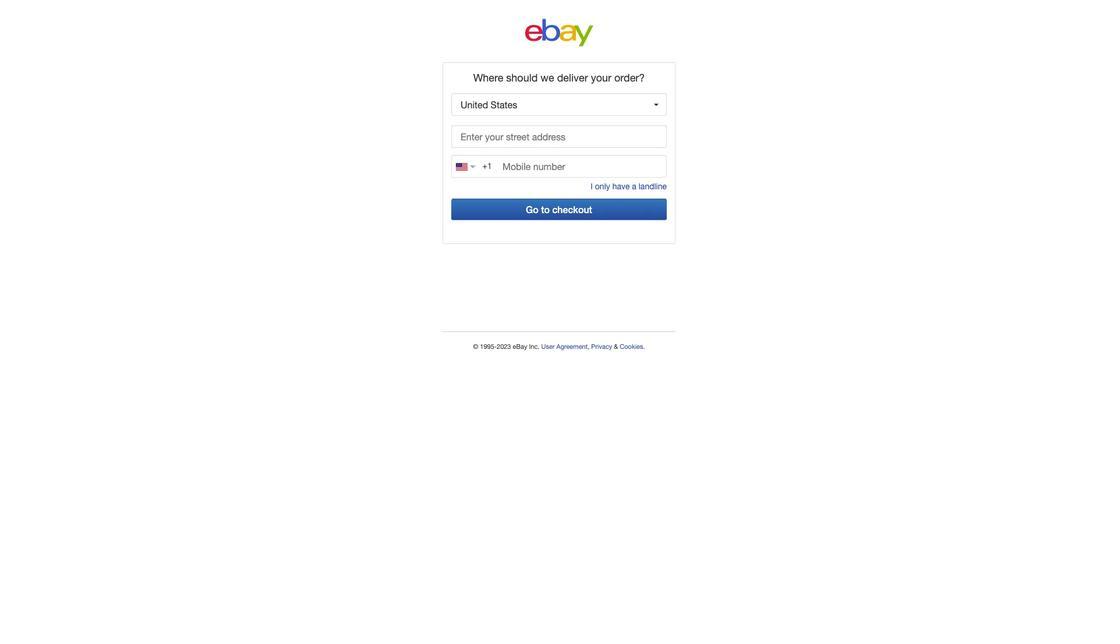 Task type: locate. For each thing, give the bounding box(es) containing it.
privacy link
[[591, 343, 612, 350]]

© 1995-2023 ebay inc. user agreement , privacy & cookies .
[[473, 343, 645, 350]]

2023
[[497, 343, 511, 350]]

cookies
[[620, 343, 643, 350]]

.
[[643, 343, 645, 350]]

+1
[[483, 161, 492, 171]]

where
[[473, 72, 504, 84]]

application
[[451, 125, 667, 155]]

privacy
[[591, 343, 612, 350]]

user agreement link
[[541, 343, 588, 350]]

&
[[614, 343, 618, 350]]

i
[[591, 182, 593, 191]]

cookies link
[[620, 343, 643, 350]]

where should we deliver your order?
[[473, 72, 645, 84]]

None submit
[[451, 199, 667, 220]]

have
[[613, 182, 630, 191]]

should
[[506, 72, 538, 84]]



Task type: describe. For each thing, give the bounding box(es) containing it.
©
[[473, 343, 478, 350]]

,
[[588, 343, 590, 350]]

order?
[[615, 72, 645, 84]]

deliver
[[557, 72, 588, 84]]

Mobile number telephone field
[[451, 155, 667, 178]]

i only have a landline button
[[591, 182, 667, 191]]

1995-
[[480, 343, 497, 350]]

agreement
[[557, 343, 588, 350]]

Enter your street address text field
[[451, 125, 667, 148]]

ebay
[[513, 343, 527, 350]]

landline
[[639, 182, 667, 191]]

inc.
[[529, 343, 540, 350]]

i only have a landline
[[591, 182, 667, 191]]

user
[[541, 343, 555, 350]]

your
[[591, 72, 612, 84]]

only
[[595, 182, 610, 191]]

a
[[632, 182, 637, 191]]

we
[[541, 72, 554, 84]]



